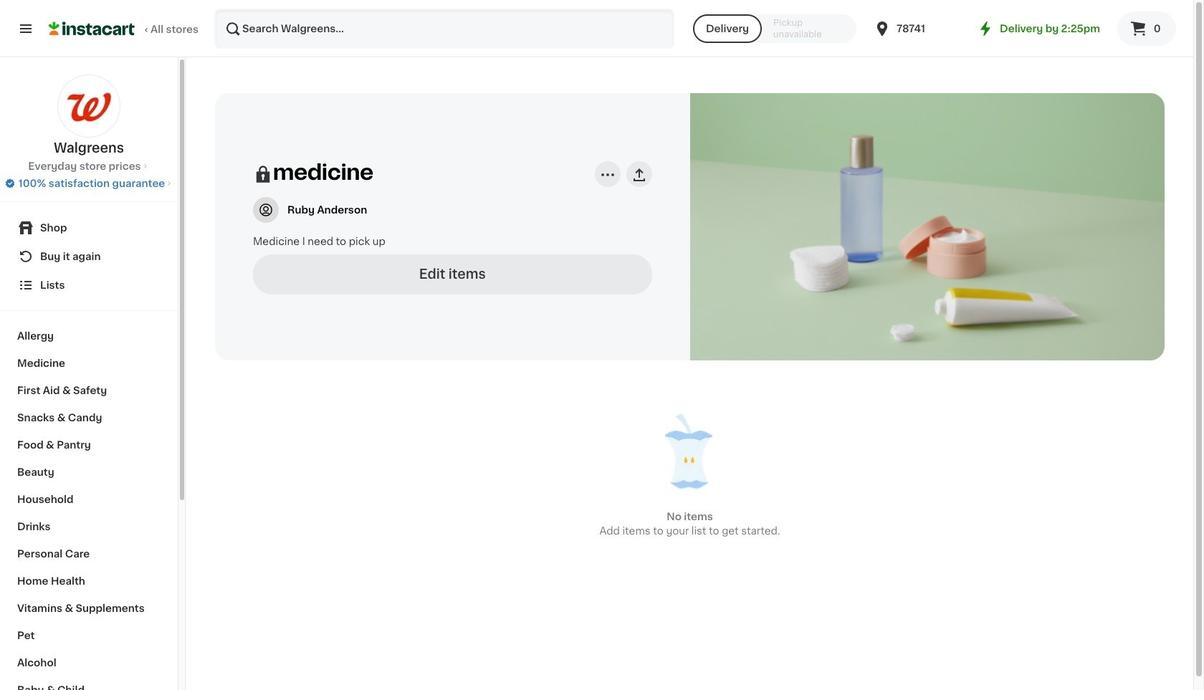 Task type: vqa. For each thing, say whether or not it's contained in the screenshot.
Instacart logo
yes



Task type: locate. For each thing, give the bounding box(es) containing it.
Search field
[[216, 10, 673, 47]]

instacart logo image
[[49, 20, 135, 37]]

None search field
[[214, 9, 675, 49]]



Task type: describe. For each thing, give the bounding box(es) containing it.
service type group
[[694, 14, 857, 43]]

walgreens logo image
[[57, 75, 120, 138]]



